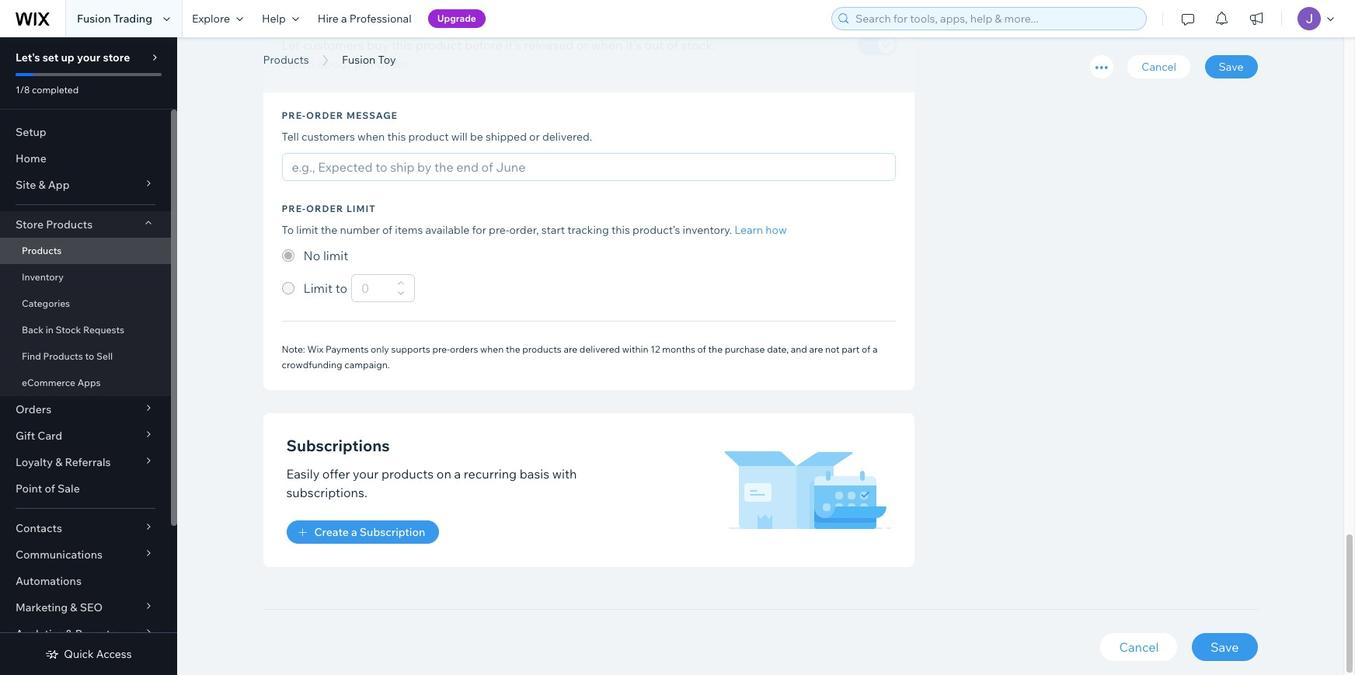 Task type: locate. For each thing, give the bounding box(es) containing it.
0 horizontal spatial learn
[[282, 56, 315, 72]]

0 vertical spatial your
[[77, 51, 101, 65]]

when down message
[[358, 130, 385, 144]]

date,
[[767, 344, 789, 356]]

be
[[470, 130, 483, 144]]

it's right before
[[506, 38, 522, 53]]

1 vertical spatial pre-
[[489, 223, 510, 237]]

find
[[22, 351, 41, 362]]

toy
[[359, 33, 406, 68], [378, 53, 396, 67]]

product inside let customers buy this product before it's released or when it's out of stock. learn about pre-order
[[416, 38, 462, 53]]

products inside easily offer your products on a recurring basis with subscriptions.
[[382, 467, 434, 482]]

sidebar element
[[0, 37, 177, 676]]

fusion toy down 'hire a professional' link
[[342, 53, 396, 67]]

customers inside let customers buy this product before it's released or when it's out of stock. learn about pre-order
[[303, 38, 364, 53]]

limit right to
[[296, 223, 318, 237]]

subscriptions
[[286, 436, 390, 456]]

0 vertical spatial learn
[[282, 56, 315, 72]]

or right the shipped
[[530, 130, 540, 144]]

pre-order limit
[[282, 203, 376, 215]]

tell
[[282, 130, 299, 144]]

your inside "sidebar" element
[[77, 51, 101, 65]]

when left out
[[592, 38, 623, 53]]

a right part
[[873, 344, 878, 356]]

0 vertical spatial order
[[378, 56, 409, 72]]

quick access button
[[45, 648, 132, 662]]

back in stock requests link
[[0, 317, 171, 344]]

quick access
[[64, 648, 132, 662]]

0 horizontal spatial your
[[77, 51, 101, 65]]

& left seo
[[70, 601, 77, 615]]

1 it's from the left
[[506, 38, 522, 53]]

out
[[645, 38, 664, 53]]

1 horizontal spatial or
[[577, 38, 589, 53]]

learn
[[282, 56, 315, 72], [735, 223, 764, 237]]

or inside let customers buy this product before it's released or when it's out of stock. learn about pre-order
[[577, 38, 589, 53]]

0 horizontal spatial products link
[[0, 238, 171, 264]]

1 horizontal spatial limit
[[347, 203, 376, 215]]

0 vertical spatial limit
[[347, 203, 376, 215]]

2 horizontal spatial pre-
[[489, 223, 510, 237]]

2 vertical spatial when
[[481, 344, 504, 356]]

of left sale
[[45, 482, 55, 496]]

1 vertical spatial when
[[358, 130, 385, 144]]

of right part
[[862, 344, 871, 356]]

basis
[[520, 467, 550, 482]]

learn inside let customers buy this product before it's released or when it's out of stock. learn about pre-order
[[282, 56, 315, 72]]

gift card button
[[0, 423, 171, 449]]

contacts button
[[0, 515, 171, 542]]

setup link
[[0, 119, 171, 145]]

product for before
[[416, 38, 462, 53]]

the right 'orders'
[[506, 344, 521, 356]]

learn how link
[[735, 223, 787, 237]]

pre- right supports
[[433, 344, 450, 356]]

1 vertical spatial order
[[306, 110, 344, 122]]

1 horizontal spatial are
[[810, 344, 824, 356]]

0 horizontal spatial pre-
[[354, 56, 378, 72]]

& up quick
[[66, 627, 73, 641]]

1 vertical spatial product
[[409, 130, 449, 144]]

1 horizontal spatial your
[[353, 467, 379, 482]]

0 vertical spatial customers
[[303, 38, 364, 53]]

sale
[[58, 482, 80, 496]]

order for to limit the number of items available for pre-order, start tracking this product's inventory.
[[306, 203, 344, 215]]

& right site
[[38, 178, 46, 192]]

a inside button
[[351, 526, 357, 540]]

0 horizontal spatial it's
[[506, 38, 522, 53]]

analytics & reports button
[[0, 621, 171, 648]]

are
[[564, 344, 578, 356], [810, 344, 824, 356]]

not
[[826, 344, 840, 356]]

this right buy
[[392, 38, 413, 53]]

product for will
[[409, 130, 449, 144]]

0 vertical spatial pre-
[[282, 110, 306, 122]]

0 vertical spatial this
[[392, 38, 413, 53]]

1 vertical spatial or
[[530, 130, 540, 144]]

2 pre- from the top
[[282, 203, 306, 215]]

pre- inside let customers buy this product before it's released or when it's out of stock. learn about pre-order
[[354, 56, 378, 72]]

the
[[321, 223, 338, 237], [506, 344, 521, 356], [709, 344, 723, 356]]

& for loyalty
[[55, 456, 62, 470]]

0 vertical spatial or
[[577, 38, 589, 53]]

learn left how at the right of page
[[735, 223, 764, 237]]

0 horizontal spatial products
[[382, 467, 434, 482]]

orders
[[450, 344, 478, 356]]

store
[[16, 218, 44, 232]]

upgrade
[[437, 12, 476, 24]]

purchase
[[725, 344, 765, 356]]

0 horizontal spatial or
[[530, 130, 540, 144]]

1 horizontal spatial products link
[[255, 52, 317, 68]]

1 vertical spatial limit
[[296, 223, 318, 237]]

option group
[[282, 247, 896, 303]]

inventory.
[[683, 223, 732, 237]]

of
[[667, 38, 679, 53], [382, 223, 393, 237], [698, 344, 707, 356], [862, 344, 871, 356], [45, 482, 55, 496]]

save for the topmost save button
[[1219, 60, 1244, 74]]

products link
[[255, 52, 317, 68], [0, 238, 171, 264]]

setup
[[16, 125, 46, 139]]

pre- up to
[[282, 203, 306, 215]]

2 horizontal spatial when
[[592, 38, 623, 53]]

pre- for tell customers when this product will be shipped or delivered.
[[282, 110, 306, 122]]

0 vertical spatial save
[[1219, 60, 1244, 74]]

your right up
[[77, 51, 101, 65]]

0 horizontal spatial the
[[321, 223, 338, 237]]

pre- up tell
[[282, 110, 306, 122]]

buy
[[367, 38, 389, 53]]

this inside let customers buy this product before it's released or when it's out of stock. learn about pre-order
[[392, 38, 413, 53]]

your
[[77, 51, 101, 65], [353, 467, 379, 482]]

back
[[22, 324, 44, 336]]

when
[[592, 38, 623, 53], [358, 130, 385, 144], [481, 344, 504, 356]]

1 horizontal spatial learn
[[735, 223, 764, 237]]

learn down let
[[282, 56, 315, 72]]

fusion trading
[[77, 12, 152, 26]]

communications button
[[0, 542, 171, 568]]

1 vertical spatial products link
[[0, 238, 171, 264]]

ecommerce apps
[[22, 377, 101, 389]]

& right the loyalty
[[55, 456, 62, 470]]

1 vertical spatial your
[[353, 467, 379, 482]]

0 vertical spatial pre-
[[354, 56, 378, 72]]

orders
[[16, 403, 51, 417]]

products
[[523, 344, 562, 356], [382, 467, 434, 482]]

0 vertical spatial when
[[592, 38, 623, 53]]

pre- right for
[[489, 223, 510, 237]]

& for site
[[38, 178, 46, 192]]

0 vertical spatial cancel
[[1142, 60, 1177, 74]]

automations
[[16, 575, 82, 589]]

this for when
[[387, 130, 406, 144]]

of right out
[[667, 38, 679, 53]]

your inside easily offer your products on a recurring basis with subscriptions.
[[353, 467, 379, 482]]

this down message
[[387, 130, 406, 144]]

when inside let customers buy this product before it's released or when it's out of stock. learn about pre-order
[[592, 38, 623, 53]]

pre-
[[354, 56, 378, 72], [489, 223, 510, 237], [433, 344, 450, 356]]

a inside easily offer your products on a recurring basis with subscriptions.
[[454, 467, 461, 482]]

0 vertical spatial save button
[[1205, 55, 1258, 79]]

the left purchase
[[709, 344, 723, 356]]

first time_stores_subsciptions and reccuring orders_calender and box copy image
[[724, 452, 892, 530]]

set
[[43, 51, 59, 65]]

Search for tools, apps, help & more... field
[[851, 8, 1142, 30]]

are left delivered
[[564, 344, 578, 356]]

a
[[341, 12, 347, 26], [873, 344, 878, 356], [454, 467, 461, 482], [351, 526, 357, 540]]

or for released
[[577, 38, 589, 53]]

are left not
[[810, 344, 824, 356]]

limit up number
[[347, 203, 376, 215]]

1 pre- from the top
[[282, 110, 306, 122]]

pre- down buy
[[354, 56, 378, 72]]

1 vertical spatial pre-
[[282, 203, 306, 215]]

1 horizontal spatial when
[[481, 344, 504, 356]]

product down the upgrade button
[[416, 38, 462, 53]]

products down help button
[[263, 53, 309, 67]]

this for buy
[[392, 38, 413, 53]]

1 vertical spatial products
[[382, 467, 434, 482]]

this right tracking
[[612, 223, 630, 237]]

products inside note: wix payments only supports pre-orders when the products are delivered within 12 months of the purchase date, and are not part of a crowdfunding campaign.
[[523, 344, 562, 356]]

1 vertical spatial customers
[[302, 130, 355, 144]]

a right on
[[454, 467, 461, 482]]

or right released
[[577, 38, 589, 53]]

1 horizontal spatial products
[[523, 344, 562, 356]]

when inside note: wix payments only supports pre-orders when the products are delivered within 12 months of the purchase date, and are not part of a crowdfunding campaign.
[[481, 344, 504, 356]]

1 vertical spatial save
[[1211, 640, 1240, 656]]

1 vertical spatial this
[[387, 130, 406, 144]]

0 vertical spatial products link
[[255, 52, 317, 68]]

0 vertical spatial product
[[416, 38, 462, 53]]

site & app button
[[0, 172, 171, 198]]

products left delivered
[[523, 344, 562, 356]]

limit
[[347, 203, 376, 215], [296, 223, 318, 237]]

upgrade button
[[428, 9, 486, 28]]

order left message
[[306, 110, 344, 122]]

number
[[340, 223, 380, 237]]

products link down store products
[[0, 238, 171, 264]]

point of sale link
[[0, 476, 171, 502]]

1 are from the left
[[564, 344, 578, 356]]

it's left out
[[626, 38, 642, 53]]

fusion toy
[[263, 33, 406, 68], [342, 53, 396, 67]]

products left on
[[382, 467, 434, 482]]

of right months at bottom
[[698, 344, 707, 356]]

1 horizontal spatial it's
[[626, 38, 642, 53]]

& for analytics
[[66, 627, 73, 641]]

let customers buy this product before it's released or when it's out of stock. learn about pre-order
[[282, 38, 716, 72]]

1 horizontal spatial the
[[506, 344, 521, 356]]

products link down help button
[[255, 52, 317, 68]]

app
[[48, 178, 70, 192]]

products
[[263, 53, 309, 67], [46, 218, 93, 232], [22, 245, 62, 257], [43, 351, 83, 362]]

ecommerce
[[22, 377, 75, 389]]

2 vertical spatial order
[[306, 203, 344, 215]]

the down pre-order limit
[[321, 223, 338, 237]]

product
[[416, 38, 462, 53], [409, 130, 449, 144]]

your right offer
[[353, 467, 379, 482]]

order inside let customers buy this product before it's released or when it's out of stock. learn about pre-order
[[378, 56, 409, 72]]

2 vertical spatial pre-
[[433, 344, 450, 356]]

1 horizontal spatial pre-
[[433, 344, 450, 356]]

only
[[371, 344, 389, 356]]

0 horizontal spatial are
[[564, 344, 578, 356]]

order down buy
[[378, 56, 409, 72]]

customers down pre-order message
[[302, 130, 355, 144]]

recurring
[[464, 467, 517, 482]]

0 vertical spatial products
[[523, 344, 562, 356]]

1 vertical spatial cancel button
[[1101, 634, 1178, 662]]

loyalty & referrals
[[16, 456, 111, 470]]

customers for buy
[[303, 38, 364, 53]]

or
[[577, 38, 589, 53], [530, 130, 540, 144]]

when right 'orders'
[[481, 344, 504, 356]]

product left will on the top of page
[[409, 130, 449, 144]]

a right create
[[351, 526, 357, 540]]

ecommerce apps link
[[0, 370, 171, 396]]

products right 'store'
[[46, 218, 93, 232]]

order up number
[[306, 203, 344, 215]]

let's set up your store
[[16, 51, 130, 65]]

customers up about on the left top of page
[[303, 38, 364, 53]]



Task type: vqa. For each thing, say whether or not it's contained in the screenshot.
Choose
no



Task type: describe. For each thing, give the bounding box(es) containing it.
option group inside 'fusion toy' form
[[282, 247, 896, 303]]

Tell customers when this product will be shipped or delivered. field
[[287, 154, 891, 181]]

2 are from the left
[[810, 344, 824, 356]]

site
[[16, 178, 36, 192]]

let's
[[16, 51, 40, 65]]

2 horizontal spatial the
[[709, 344, 723, 356]]

customers for when
[[302, 130, 355, 144]]

contacts
[[16, 522, 62, 536]]

12
[[651, 344, 660, 356]]

within
[[623, 344, 649, 356]]

note: wix payments only supports pre-orders when the products are delivered within 12 months of the purchase date, and are not part of a crowdfunding campaign.
[[282, 344, 878, 371]]

marketing & seo
[[16, 601, 103, 615]]

completed
[[32, 84, 79, 96]]

back in stock requests
[[22, 324, 124, 336]]

or for shipped
[[530, 130, 540, 144]]

card
[[38, 429, 62, 443]]

fusion down hire
[[263, 33, 352, 68]]

fusion left the trading
[[77, 12, 111, 26]]

a inside note: wix payments only supports pre-orders when the products are delivered within 12 months of the purchase date, and are not part of a crowdfunding campaign.
[[873, 344, 878, 356]]

hire a professional link
[[309, 0, 421, 37]]

to
[[85, 351, 94, 362]]

on
[[437, 467, 452, 482]]

learn about pre-order link
[[282, 55, 409, 73]]

hire a professional
[[318, 12, 412, 26]]

home link
[[0, 145, 171, 172]]

for
[[472, 223, 487, 237]]

available
[[426, 223, 470, 237]]

of left the items
[[382, 223, 393, 237]]

gift card
[[16, 429, 62, 443]]

apps
[[78, 377, 101, 389]]

site & app
[[16, 178, 70, 192]]

seo
[[80, 601, 103, 615]]

wix
[[307, 344, 324, 356]]

create a subscription button
[[286, 521, 439, 545]]

will
[[451, 130, 468, 144]]

order for tell customers when this product will be shipped or delivered.
[[306, 110, 344, 122]]

subscription
[[360, 526, 425, 540]]

quick
[[64, 648, 94, 662]]

hire
[[318, 12, 339, 26]]

store products button
[[0, 211, 171, 238]]

stock
[[56, 324, 81, 336]]

create
[[314, 526, 349, 540]]

campaign.
[[345, 360, 390, 371]]

marketing & seo button
[[0, 595, 171, 621]]

delivered.
[[543, 130, 593, 144]]

shipped
[[486, 130, 527, 144]]

0 vertical spatial cancel button
[[1128, 55, 1191, 79]]

inventory link
[[0, 264, 171, 291]]

home
[[16, 152, 46, 166]]

point of sale
[[16, 482, 80, 496]]

marketing
[[16, 601, 68, 615]]

find products to sell link
[[0, 344, 171, 370]]

pre- for to limit the number of items available for pre-order, start tracking this product's inventory.
[[282, 203, 306, 215]]

products inside popup button
[[46, 218, 93, 232]]

help button
[[253, 0, 309, 37]]

analytics
[[16, 627, 63, 641]]

pre- inside note: wix payments only supports pre-orders when the products are delivered within 12 months of the purchase date, and are not part of a crowdfunding campaign.
[[433, 344, 450, 356]]

about
[[317, 56, 351, 72]]

1 vertical spatial save button
[[1193, 634, 1258, 662]]

products inside 'fusion toy' form
[[263, 53, 309, 67]]

easily
[[286, 467, 320, 482]]

products link inside 'fusion toy' form
[[255, 52, 317, 68]]

message
[[347, 110, 398, 122]]

tracking
[[568, 223, 609, 237]]

0 horizontal spatial limit
[[296, 223, 318, 237]]

professional
[[350, 12, 412, 26]]

save for bottom save button
[[1211, 640, 1240, 656]]

released
[[524, 38, 574, 53]]

products up ecommerce apps
[[43, 351, 83, 362]]

offer
[[323, 467, 350, 482]]

loyalty
[[16, 456, 53, 470]]

items
[[395, 223, 423, 237]]

& for marketing
[[70, 601, 77, 615]]

1/8
[[16, 84, 30, 96]]

store products
[[16, 218, 93, 232]]

orders button
[[0, 396, 171, 423]]

0 horizontal spatial when
[[358, 130, 385, 144]]

start
[[542, 223, 565, 237]]

fusion toy down hire
[[263, 33, 406, 68]]

analytics & reports
[[16, 627, 116, 641]]

requests
[[83, 324, 124, 336]]

point
[[16, 482, 42, 496]]

order,
[[510, 223, 539, 237]]

categories link
[[0, 291, 171, 317]]

of inside "sidebar" element
[[45, 482, 55, 496]]

loyalty & referrals button
[[0, 449, 171, 476]]

payments
[[326, 344, 369, 356]]

referrals
[[65, 456, 111, 470]]

reports
[[75, 627, 116, 641]]

to limit the number of items available for pre-order, start tracking this product's inventory. learn how
[[282, 223, 787, 237]]

find products to sell
[[22, 351, 113, 362]]

1 vertical spatial cancel
[[1120, 640, 1159, 656]]

store
[[103, 51, 130, 65]]

a right hire
[[341, 12, 347, 26]]

of inside let customers buy this product before it's released or when it's out of stock. learn about pre-order
[[667, 38, 679, 53]]

help
[[262, 12, 286, 26]]

2 it's from the left
[[626, 38, 642, 53]]

fusion toy form
[[177, 0, 1356, 676]]

in
[[46, 324, 54, 336]]

stock.
[[682, 38, 716, 53]]

create a subscription
[[314, 526, 425, 540]]

up
[[61, 51, 75, 65]]

and
[[791, 344, 808, 356]]

supports
[[391, 344, 430, 356]]

explore
[[192, 12, 230, 26]]

2 vertical spatial this
[[612, 223, 630, 237]]

delivered
[[580, 344, 620, 356]]

automations link
[[0, 568, 171, 595]]

subscriptions.
[[286, 485, 368, 501]]

1 vertical spatial learn
[[735, 223, 764, 237]]

how
[[766, 223, 787, 237]]

products up inventory
[[22, 245, 62, 257]]

fusion down 'hire a professional' link
[[342, 53, 376, 67]]



